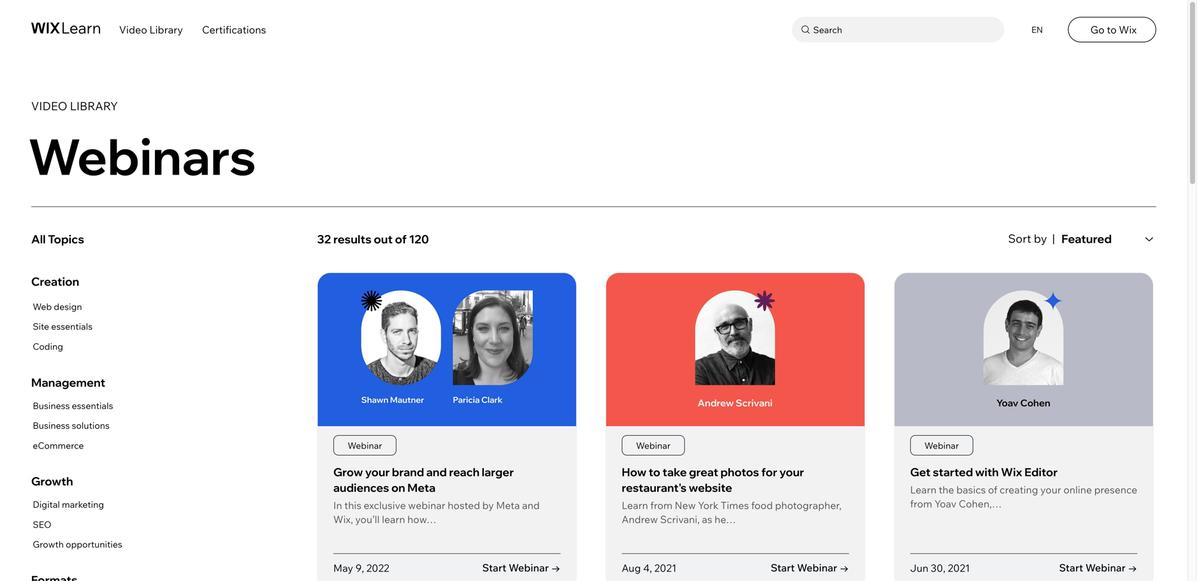 Task type: vqa. For each thing, say whether or not it's contained in the screenshot.
top of
yes



Task type: locate. For each thing, give the bounding box(es) containing it.
business up ecommerce
[[33, 420, 70, 431]]

0 horizontal spatial learn
[[622, 499, 648, 512]]

your up audiences
[[365, 465, 390, 479]]

business inside button
[[33, 420, 70, 431]]

0 vertical spatial learn
[[911, 484, 937, 497]]

design
[[54, 301, 82, 312]]

en
[[1032, 24, 1044, 35]]

start inside the grow your brand and reach larger audiences on meta list item
[[483, 562, 507, 575]]

out
[[374, 232, 393, 247]]

2021 inside how to take great photos for your restaurant's website list item
[[655, 562, 677, 575]]

of down with at the bottom of page
[[989, 484, 998, 497]]

get started with wix editor link
[[911, 465, 1058, 479]]

take
[[663, 465, 687, 479]]

hosted
[[448, 499, 480, 512]]

digital marketing list item
[[31, 497, 122, 513]]

2021 right 30,
[[948, 562, 971, 575]]

new
[[675, 499, 696, 512]]

how…
[[408, 513, 437, 526]]

go to wix link
[[1069, 17, 1157, 42]]

how to take great photos for your restaurant's website learn from new york times food photographer, andrew scrivani, as he…
[[622, 465, 842, 526]]

learn up andrew at bottom right
[[622, 499, 648, 512]]

2 horizontal spatial start webinar →
[[1060, 562, 1138, 575]]

grow your brand and reach larger audiences on meta list item
[[317, 273, 577, 582]]

growth for growth opportunities
[[33, 539, 64, 550]]

2 horizontal spatial start webinar → button
[[1060, 561, 1138, 576]]

1 horizontal spatial start
[[771, 562, 795, 575]]

2 horizontal spatial your
[[1041, 484, 1062, 497]]

business essentials button
[[31, 398, 113, 414]]

coding button
[[31, 339, 93, 355]]

2021 for basics
[[948, 562, 971, 575]]

32
[[317, 232, 331, 247]]

2 start from the left
[[771, 562, 795, 575]]

1 start from the left
[[483, 562, 507, 575]]

growth
[[31, 474, 73, 489], [33, 539, 64, 550]]

and right by
[[522, 499, 540, 512]]

0 horizontal spatial 2021
[[655, 562, 677, 575]]

essentials inside button
[[51, 321, 93, 332]]

0 vertical spatial growth
[[31, 474, 73, 489]]

1 vertical spatial to
[[649, 465, 661, 479]]

list
[[317, 273, 1157, 582], [31, 299, 93, 355], [31, 398, 113, 454], [31, 497, 122, 553]]

0 horizontal spatial start webinar → button
[[483, 561, 561, 576]]

120
[[409, 232, 429, 247]]

en button
[[1024, 17, 1050, 42]]

start webinar → button for grow your brand and reach larger audiences on meta
[[483, 561, 561, 576]]

3 start from the left
[[1060, 562, 1084, 575]]

list containing grow your brand and reach larger audiences on meta
[[317, 273, 1157, 582]]

start webinar → for get started with wix editor
[[1060, 562, 1138, 575]]

meta up webinar
[[408, 481, 436, 495]]

to up restaurant's
[[649, 465, 661, 479]]

9,
[[356, 562, 364, 575]]

from
[[911, 498, 933, 511], [651, 499, 673, 512]]

webinars
[[28, 125, 256, 187]]

0 horizontal spatial wix
[[1002, 465, 1023, 479]]

→ inside the grow your brand and reach larger audiences on meta list item
[[551, 562, 561, 575]]

start webinar → button inside how to take great photos for your restaurant's website list item
[[771, 561, 849, 576]]

on
[[392, 481, 405, 495]]

4,
[[643, 562, 652, 575]]

from inside how to take great photos for your restaurant's website learn from new york times food photographer, andrew scrivani, as he…
[[651, 499, 673, 512]]

→ for how to take great photos for your restaurant's website
[[840, 562, 849, 575]]

grow
[[333, 465, 363, 479]]

growth inside button
[[33, 539, 64, 550]]

site essentials list item
[[31, 319, 93, 335]]

start inside how to take great photos for your restaurant's website list item
[[771, 562, 795, 575]]

start webinar → button for get started with wix editor
[[1060, 561, 1138, 576]]

1 horizontal spatial wix
[[1119, 23, 1137, 36]]

great
[[689, 465, 719, 479]]

0 vertical spatial essentials
[[51, 321, 93, 332]]

1 vertical spatial meta
[[496, 499, 520, 512]]

business solutions list item
[[31, 418, 113, 434]]

2 start webinar → from the left
[[771, 562, 849, 575]]

→
[[551, 562, 561, 575], [840, 562, 849, 575], [1128, 562, 1138, 575]]

this
[[345, 499, 362, 512]]

3 → from the left
[[1128, 562, 1138, 575]]

→ inside how to take great photos for your restaurant's website list item
[[840, 562, 849, 575]]

menu bar
[[0, 0, 1188, 56]]

a black and white headshot inset on an orange background: andrew scrivani, head tilted with a subtle smile. image
[[606, 273, 865, 427]]

essentials for site essentials
[[51, 321, 93, 332]]

1 horizontal spatial 2021
[[948, 562, 971, 575]]

go to wix
[[1091, 23, 1137, 36]]

1 horizontal spatial learn
[[911, 484, 937, 497]]

→ inside get started with wix editor list item
[[1128, 562, 1138, 575]]

1 2021 from the left
[[655, 562, 677, 575]]

wix right go
[[1119, 23, 1137, 36]]

business essentials
[[33, 400, 113, 412]]

marketing
[[62, 499, 104, 511]]

meta
[[408, 481, 436, 495], [496, 499, 520, 512]]

ecommerce list item
[[31, 438, 113, 454]]

your
[[365, 465, 390, 479], [780, 465, 805, 479], [1041, 484, 1062, 497]]

0 vertical spatial of
[[395, 232, 407, 247]]

essentials down the design
[[51, 321, 93, 332]]

2 horizontal spatial start
[[1060, 562, 1084, 575]]

start webinar → inside get started with wix editor list item
[[1060, 562, 1138, 575]]

wix up creating
[[1002, 465, 1023, 479]]

essentials up solutions
[[72, 400, 113, 412]]

he…
[[715, 513, 736, 526]]

essentials inside "button"
[[72, 400, 113, 412]]

2 business from the top
[[33, 420, 70, 431]]

1 vertical spatial growth
[[33, 539, 64, 550]]

your inside grow your brand and reach larger audiences on meta in this exclusive webinar hosted by meta and wix, you'll learn how…
[[365, 465, 390, 479]]

web design button
[[31, 299, 93, 315]]

digital
[[33, 499, 60, 511]]

0 horizontal spatial and
[[427, 465, 447, 479]]

business up business solutions
[[33, 400, 70, 412]]

30,
[[931, 562, 946, 575]]

1 horizontal spatial and
[[522, 499, 540, 512]]

list containing business essentials
[[31, 398, 113, 454]]

growth up digital
[[31, 474, 73, 489]]

0 vertical spatial wix
[[1119, 23, 1137, 36]]

3 start webinar → from the left
[[1060, 562, 1138, 575]]

from left yoav
[[911, 498, 933, 511]]

1 horizontal spatial to
[[1107, 23, 1117, 36]]

how to take great photos for your restaurant's website list item
[[606, 273, 866, 582]]

1 horizontal spatial start webinar → button
[[771, 561, 849, 576]]

learn
[[382, 513, 405, 526]]

webinar
[[348, 440, 382, 451], [636, 440, 671, 451], [925, 440, 959, 451], [509, 562, 549, 575], [797, 562, 838, 575], [1086, 562, 1126, 575]]

of inside the get started with wix editor learn the basics of creating your online presence from yoav cohen,…
[[989, 484, 998, 497]]

of right out
[[395, 232, 407, 247]]

start webinar → inside how to take great photos for your restaurant's website list item
[[771, 562, 849, 575]]

1 horizontal spatial →
[[840, 562, 849, 575]]

0 vertical spatial business
[[33, 400, 70, 412]]

with
[[976, 465, 999, 479]]

your down editor
[[1041, 484, 1062, 497]]

basics
[[957, 484, 986, 497]]

web design
[[33, 301, 82, 312]]

0 vertical spatial meta
[[408, 481, 436, 495]]

1 horizontal spatial of
[[989, 484, 998, 497]]

editor
[[1025, 465, 1058, 479]]

2 horizontal spatial →
[[1128, 562, 1138, 575]]

1 horizontal spatial start webinar →
[[771, 562, 849, 575]]

larger
[[482, 465, 514, 479]]

learn
[[911, 484, 937, 497], [622, 499, 648, 512]]

reach
[[449, 465, 480, 479]]

0 horizontal spatial →
[[551, 562, 561, 575]]

2021 inside get started with wix editor list item
[[948, 562, 971, 575]]

wix
[[1119, 23, 1137, 36], [1002, 465, 1023, 479]]

1 vertical spatial essentials
[[72, 400, 113, 412]]

1 horizontal spatial from
[[911, 498, 933, 511]]

1 start webinar → button from the left
[[483, 561, 561, 576]]

the
[[939, 484, 955, 497]]

and left reach
[[427, 465, 447, 479]]

1 business from the top
[[33, 400, 70, 412]]

→ for grow your brand and reach larger audiences on meta
[[551, 562, 561, 575]]

list containing web design
[[31, 299, 93, 355]]

to right go
[[1107, 23, 1117, 36]]

get
[[911, 465, 931, 479]]

2021
[[655, 562, 677, 575], [948, 562, 971, 575]]

2 2021 from the left
[[948, 562, 971, 575]]

1 vertical spatial of
[[989, 484, 998, 497]]

exclusive
[[364, 499, 406, 512]]

1 start webinar → from the left
[[483, 562, 561, 575]]

list containing digital marketing
[[31, 497, 122, 553]]

2021 right 4,
[[655, 562, 677, 575]]

1 vertical spatial learn
[[622, 499, 648, 512]]

meta right by
[[496, 499, 520, 512]]

from down restaurant's
[[651, 499, 673, 512]]

1 vertical spatial business
[[33, 420, 70, 431]]

as
[[702, 513, 713, 526]]

video
[[31, 99, 67, 113]]

your right 'for'
[[780, 465, 805, 479]]

aug
[[622, 562, 641, 575]]

and
[[427, 465, 447, 479], [522, 499, 540, 512]]

start
[[483, 562, 507, 575], [771, 562, 795, 575], [1060, 562, 1084, 575]]

learn down the get
[[911, 484, 937, 497]]

growth down seo
[[33, 539, 64, 550]]

two black and white headshots inset on a blue background: shawn mautner, focused expression, paricia clark, smiling. image
[[318, 273, 576, 427]]

jun
[[911, 562, 929, 575]]

1 horizontal spatial your
[[780, 465, 805, 479]]

your inside how to take great photos for your restaurant's website learn from new york times food photographer, andrew scrivani, as he…
[[780, 465, 805, 479]]

library
[[149, 23, 183, 36]]

start webinar → button
[[483, 561, 561, 576], [771, 561, 849, 576], [1060, 561, 1138, 576]]

to for go
[[1107, 23, 1117, 36]]

1 → from the left
[[551, 562, 561, 575]]

start webinar → for grow your brand and reach larger audiences on meta
[[483, 562, 561, 575]]

list for management
[[31, 398, 113, 454]]

audiences
[[333, 481, 389, 495]]

start webinar → button inside get started with wix editor list item
[[1060, 561, 1138, 576]]

start webinar → inside the grow your brand and reach larger audiences on meta list item
[[483, 562, 561, 575]]

2 start webinar → button from the left
[[771, 561, 849, 576]]

essentials for business essentials
[[72, 400, 113, 412]]

0 horizontal spatial start
[[483, 562, 507, 575]]

0 vertical spatial to
[[1107, 23, 1117, 36]]

site essentials button
[[31, 319, 93, 335]]

start inside get started with wix editor list item
[[1060, 562, 1084, 575]]

start webinar → button inside the grow your brand and reach larger audiences on meta list item
[[483, 561, 561, 576]]

start webinar → button for how to take great photos for your restaurant's website
[[771, 561, 849, 576]]

get started with wix editor learn the basics of creating your online presence from yoav cohen,…
[[911, 465, 1138, 511]]

to
[[1107, 23, 1117, 36], [649, 465, 661, 479]]

business inside "button"
[[33, 400, 70, 412]]

0 horizontal spatial start webinar →
[[483, 562, 561, 575]]

0 horizontal spatial your
[[365, 465, 390, 479]]

0 horizontal spatial meta
[[408, 481, 436, 495]]

2 → from the left
[[840, 562, 849, 575]]

seo
[[33, 519, 51, 530]]

0 horizontal spatial from
[[651, 499, 673, 512]]

1 vertical spatial wix
[[1002, 465, 1023, 479]]

3 start webinar → button from the left
[[1060, 561, 1138, 576]]

to inside menu bar
[[1107, 23, 1117, 36]]

0 horizontal spatial to
[[649, 465, 661, 479]]

start for get started with wix editor
[[1060, 562, 1084, 575]]

to inside how to take great photos for your restaurant's website learn from new york times food photographer, andrew scrivani, as he…
[[649, 465, 661, 479]]

site essentials
[[33, 321, 93, 332]]

digital marketing
[[33, 499, 104, 511]]



Task type: describe. For each thing, give the bounding box(es) containing it.
business for business solutions
[[33, 420, 70, 431]]

|
[[1053, 231, 1056, 246]]

learn inside how to take great photos for your restaurant's website learn from new york times food photographer, andrew scrivani, as he…
[[622, 499, 648, 512]]

times
[[721, 499, 749, 512]]

coding list item
[[31, 339, 93, 355]]

ecommerce
[[33, 440, 84, 451]]

business solutions button
[[31, 418, 113, 434]]

library
[[70, 99, 118, 113]]

get started with wix editor list item
[[894, 273, 1154, 582]]

menu bar containing video library
[[0, 0, 1188, 56]]

business solutions
[[33, 420, 110, 431]]

brand
[[392, 465, 424, 479]]

in
[[333, 499, 342, 512]]

scrivani,
[[660, 513, 700, 526]]

site
[[33, 321, 49, 332]]

2021 for restaurant's
[[655, 562, 677, 575]]

start for grow your brand and reach larger audiences on meta
[[483, 562, 507, 575]]

ecommerce button
[[31, 438, 113, 454]]

learn inside the get started with wix editor learn the basics of creating your online presence from yoav cohen,…
[[911, 484, 937, 497]]

digital marketing button
[[31, 497, 122, 513]]

business essentials list item
[[31, 398, 113, 414]]

video library
[[119, 23, 183, 36]]

seo button
[[31, 517, 122, 533]]

how
[[622, 465, 647, 479]]

opportunities
[[66, 539, 122, 550]]

presence
[[1095, 484, 1138, 497]]

andrew
[[622, 513, 658, 526]]

video library link
[[119, 23, 183, 36]]

your inside the get started with wix editor learn the basics of creating your online presence from yoav cohen,…
[[1041, 484, 1062, 497]]

york
[[698, 499, 719, 512]]

aug 4, 2021
[[622, 562, 677, 575]]

started
[[933, 465, 974, 479]]

growth opportunities
[[33, 539, 122, 550]]

wix,
[[333, 513, 353, 526]]

start webinar → for how to take great photos for your restaurant's website
[[771, 562, 849, 575]]

how to take great photos for your restaurant's website link
[[622, 465, 805, 495]]

may 9, 2022
[[333, 562, 389, 575]]

→ for get started with wix editor
[[1128, 562, 1138, 575]]

management
[[31, 375, 105, 390]]

website
[[689, 481, 733, 495]]

results
[[334, 232, 372, 247]]

0 horizontal spatial of
[[395, 232, 407, 247]]

a black and white headshot inset on a gray background: yoav cohen with a playful grin. image
[[895, 273, 1154, 427]]

from inside the get started with wix editor learn the basics of creating your online presence from yoav cohen,…
[[911, 498, 933, 511]]

0 vertical spatial and
[[427, 465, 447, 479]]

all topics button
[[31, 225, 299, 254]]

start for how to take great photos for your restaurant's website
[[771, 562, 795, 575]]

1 horizontal spatial meta
[[496, 499, 520, 512]]

growth opportunities button
[[31, 537, 122, 553]]

you'll
[[355, 513, 380, 526]]

solutions
[[72, 420, 110, 431]]

filtered results region
[[317, 225, 1167, 582]]

list for growth
[[31, 497, 122, 553]]

food
[[752, 499, 773, 512]]

32 results out of 120
[[317, 232, 429, 247]]

certifications
[[202, 23, 266, 36]]

web
[[33, 301, 52, 312]]

all topics
[[31, 232, 84, 247]]

1 vertical spatial and
[[522, 499, 540, 512]]

grow your brand and reach larger audiences on meta in this exclusive webinar hosted by meta and wix, you'll learn how…
[[333, 465, 540, 526]]

photographer,
[[775, 499, 842, 512]]

formats group
[[31, 573, 299, 582]]

Search text field
[[810, 22, 1002, 38]]

grow your brand and reach larger audiences on meta link
[[333, 465, 514, 495]]

restaurant's
[[622, 481, 687, 495]]

creation
[[31, 275, 79, 289]]

sort
[[1009, 231, 1032, 246]]

cohen,…
[[959, 498, 1002, 511]]

all
[[31, 232, 46, 247]]

video
[[119, 23, 147, 36]]

2022
[[367, 562, 389, 575]]

for
[[762, 465, 778, 479]]

filters navigation
[[31, 225, 299, 582]]

list for creation
[[31, 299, 93, 355]]

go
[[1091, 23, 1105, 36]]

photos
[[721, 465, 759, 479]]

webinar
[[408, 499, 446, 512]]

business for business essentials
[[33, 400, 70, 412]]

list inside filtered results region
[[317, 273, 1157, 582]]

coding
[[33, 341, 63, 352]]

video library
[[31, 99, 118, 113]]

creating
[[1000, 484, 1039, 497]]

seo list item
[[31, 517, 122, 533]]

wix inside the get started with wix editor learn the basics of creating your online presence from yoav cohen,…
[[1002, 465, 1023, 479]]

online
[[1064, 484, 1093, 497]]

growth opportunities list item
[[31, 537, 122, 553]]

may
[[333, 562, 353, 575]]

jun 30, 2021
[[911, 562, 971, 575]]

to for how
[[649, 465, 661, 479]]

by
[[483, 499, 494, 512]]

yoav
[[935, 498, 957, 511]]

topics
[[48, 232, 84, 247]]

certifications link
[[202, 23, 266, 36]]

growth for growth
[[31, 474, 73, 489]]

web design list item
[[31, 299, 93, 315]]



